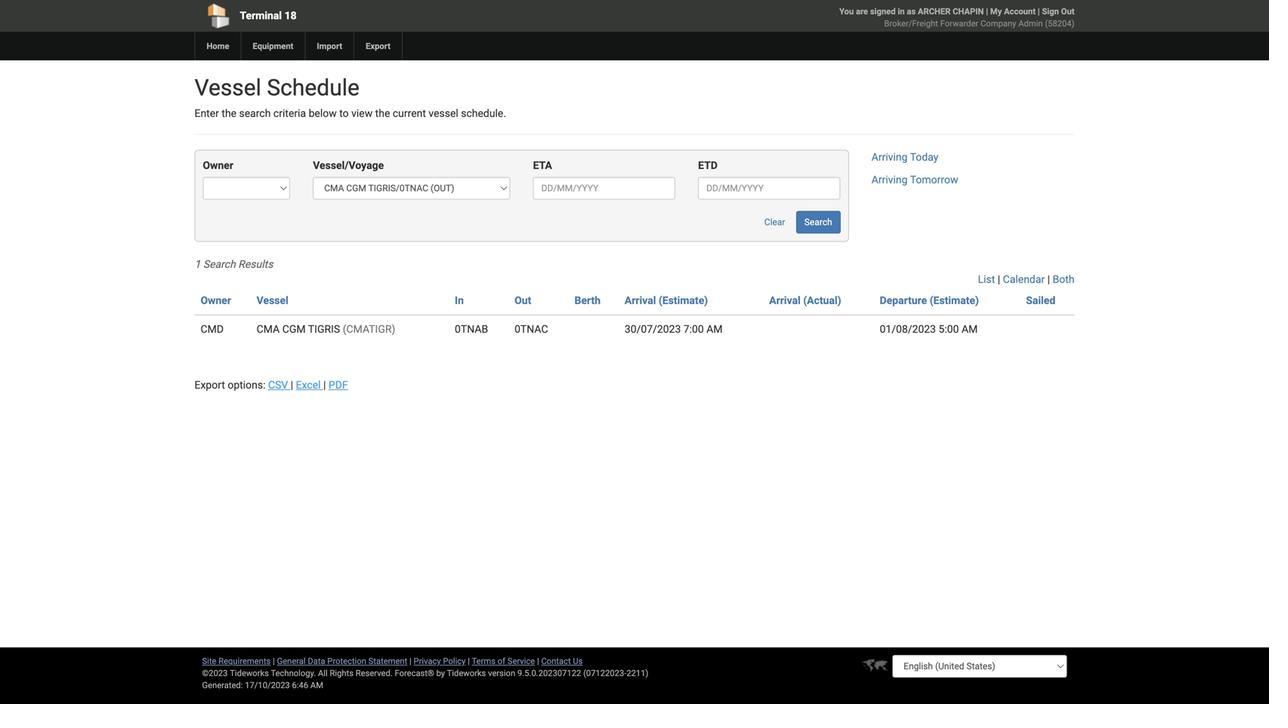 Task type: locate. For each thing, give the bounding box(es) containing it.
search inside button
[[804, 217, 832, 228]]

0 horizontal spatial arrival
[[625, 295, 656, 307]]

of
[[498, 657, 505, 667]]

export link
[[354, 32, 402, 60]]

2 arriving from the top
[[872, 174, 908, 186]]

arrival down 1 search results list | calendar | both
[[625, 295, 656, 307]]

arrival for arrival (actual)
[[769, 295, 801, 307]]

as
[[907, 6, 916, 16]]

arrival left "(actual)"
[[769, 295, 801, 307]]

1 arrival from the left
[[625, 295, 656, 307]]

sign out link
[[1042, 6, 1075, 16]]

arriving up arriving tomorrow "link"
[[872, 151, 908, 163]]

(estimate) up "5:00"
[[930, 295, 979, 307]]

site requirements | general data protection statement | privacy policy | terms of service | contact us ©2023 tideworks technology. all rights reserved. forecast® by tideworks version 9.5.0.202307122 (07122023-2211) generated: 17/10/2023 6:46 am
[[202, 657, 648, 691]]

(estimate) up 30/07/2023 7:00 am
[[659, 295, 708, 307]]

vessel up 'cma'
[[257, 295, 288, 307]]

arriving for arriving today
[[872, 151, 908, 163]]

am for 30/07/2023 7:00 am
[[707, 323, 723, 336]]

export for export options: csv | excel | pdf
[[195, 379, 225, 392]]

1 horizontal spatial export
[[366, 41, 390, 51]]

the right enter
[[222, 107, 237, 120]]

01/08/2023
[[880, 323, 936, 336]]

owner down enter
[[203, 159, 233, 172]]

(cmatigr)
[[343, 323, 395, 336]]

am for 01/08/2023 5:00 am
[[962, 323, 978, 336]]

export
[[366, 41, 390, 51], [195, 379, 225, 392]]

1 horizontal spatial the
[[375, 107, 390, 120]]

1 horizontal spatial am
[[707, 323, 723, 336]]

1 horizontal spatial arrival
[[769, 295, 801, 307]]

1 vertical spatial out
[[515, 295, 531, 307]]

arrival
[[625, 295, 656, 307], [769, 295, 801, 307]]

1
[[195, 258, 200, 271]]

export left the options:
[[195, 379, 225, 392]]

owner up cmd
[[201, 295, 231, 307]]

version
[[488, 669, 515, 679]]

export options: csv | excel | pdf
[[195, 379, 348, 392]]

0 horizontal spatial export
[[195, 379, 225, 392]]

9.5.0.202307122
[[517, 669, 581, 679]]

calendar link
[[1003, 273, 1045, 286]]

export for export
[[366, 41, 390, 51]]

sailed
[[1026, 295, 1056, 307]]

arriving down arriving today
[[872, 174, 908, 186]]

vessel schedule enter the search criteria below to view the current vessel schedule.
[[195, 74, 506, 120]]

clear button
[[756, 211, 794, 234]]

1 (estimate) from the left
[[659, 295, 708, 307]]

0 vertical spatial owner
[[203, 159, 233, 172]]

1 arriving from the top
[[872, 151, 908, 163]]

0 horizontal spatial am
[[310, 681, 323, 691]]

0 horizontal spatial out
[[515, 295, 531, 307]]

to
[[339, 107, 349, 120]]

are
[[856, 6, 868, 16]]

2 arrival from the left
[[769, 295, 801, 307]]

vessel
[[195, 74, 261, 101], [257, 295, 288, 307]]

cma
[[257, 323, 280, 336]]

arriving tomorrow link
[[872, 174, 958, 186]]

1 vertical spatial export
[[195, 379, 225, 392]]

out up 0tnac
[[515, 295, 531, 307]]

1 horizontal spatial (estimate)
[[930, 295, 979, 307]]

| left pdf link
[[323, 379, 326, 392]]

out up (58204)
[[1061, 6, 1075, 16]]

arriving tomorrow
[[872, 174, 958, 186]]

(estimate) for departure (estimate)
[[930, 295, 979, 307]]

arriving for arriving tomorrow
[[872, 174, 908, 186]]

general data protection statement link
[[277, 657, 407, 667]]

list
[[978, 273, 995, 286]]

am down 'all'
[[310, 681, 323, 691]]

am right 7:00
[[707, 323, 723, 336]]

cma cgm tigris (cmatigr)
[[257, 323, 395, 336]]

options:
[[228, 379, 266, 392]]

1 vertical spatial arriving
[[872, 174, 908, 186]]

in link
[[455, 295, 464, 307]]

|
[[986, 6, 988, 16], [1038, 6, 1040, 16], [998, 273, 1000, 286], [1048, 273, 1050, 286], [291, 379, 293, 392], [323, 379, 326, 392], [273, 657, 275, 667], [409, 657, 412, 667], [468, 657, 470, 667], [537, 657, 539, 667]]

out link
[[515, 295, 531, 307]]

the right view
[[375, 107, 390, 120]]

(estimate)
[[659, 295, 708, 307], [930, 295, 979, 307]]

schedule.
[[461, 107, 506, 120]]

0 horizontal spatial the
[[222, 107, 237, 120]]

excel link
[[296, 379, 323, 392]]

0 vertical spatial search
[[804, 217, 832, 228]]

1 horizontal spatial search
[[804, 217, 832, 228]]

1 the from the left
[[222, 107, 237, 120]]

admin
[[1018, 19, 1043, 28]]

arriving today link
[[872, 151, 939, 163]]

in
[[898, 6, 905, 16]]

0 vertical spatial vessel
[[195, 74, 261, 101]]

out
[[1061, 6, 1075, 16], [515, 295, 531, 307]]

berth
[[575, 295, 601, 307]]

all
[[318, 669, 328, 679]]

vessel link
[[257, 295, 288, 307]]

vessel inside the vessel schedule enter the search criteria below to view the current vessel schedule.
[[195, 74, 261, 101]]

0 vertical spatial arriving
[[872, 151, 908, 163]]

pdf
[[329, 379, 348, 392]]

vessel/voyage
[[313, 159, 384, 172]]

search right clear
[[804, 217, 832, 228]]

vessel up enter
[[195, 74, 261, 101]]

export down terminal 18 link
[[366, 41, 390, 51]]

| up tideworks
[[468, 657, 470, 667]]

the
[[222, 107, 237, 120], [375, 107, 390, 120]]

| right csv
[[291, 379, 293, 392]]

both link
[[1053, 273, 1075, 286]]

eta
[[533, 159, 552, 172]]

current
[[393, 107, 426, 120]]

17/10/2023
[[245, 681, 290, 691]]

us
[[573, 657, 583, 667]]

arrival (estimate) link
[[625, 295, 708, 307]]

2 horizontal spatial am
[[962, 323, 978, 336]]

equipment link
[[241, 32, 305, 60]]

2 (estimate) from the left
[[930, 295, 979, 307]]

arriving
[[872, 151, 908, 163], [872, 174, 908, 186]]

search inside 1 search results list | calendar | both
[[203, 258, 236, 271]]

sign
[[1042, 6, 1059, 16]]

contact
[[541, 657, 571, 667]]

site
[[202, 657, 216, 667]]

1 vertical spatial search
[[203, 258, 236, 271]]

1 vertical spatial vessel
[[257, 295, 288, 307]]

am right "5:00"
[[962, 323, 978, 336]]

0 horizontal spatial search
[[203, 258, 236, 271]]

0 vertical spatial out
[[1061, 6, 1075, 16]]

| up forecast®
[[409, 657, 412, 667]]

reserved.
[[356, 669, 393, 679]]

chapin
[[953, 6, 984, 16]]

0 vertical spatial export
[[366, 41, 390, 51]]

by
[[436, 669, 445, 679]]

2 the from the left
[[375, 107, 390, 120]]

ETA text field
[[533, 177, 676, 200]]

service
[[508, 657, 535, 667]]

am
[[707, 323, 723, 336], [962, 323, 978, 336], [310, 681, 323, 691]]

2211)
[[627, 669, 648, 679]]

search
[[239, 107, 271, 120]]

arrival for arrival (estimate)
[[625, 295, 656, 307]]

in
[[455, 295, 464, 307]]

0 horizontal spatial (estimate)
[[659, 295, 708, 307]]

out inside "you are signed in as archer chapin | my account | sign out broker/freight forwarder company admin (58204)"
[[1061, 6, 1075, 16]]

| left general
[[273, 657, 275, 667]]

1 horizontal spatial out
[[1061, 6, 1075, 16]]

signed
[[870, 6, 896, 16]]

search right 1
[[203, 258, 236, 271]]



Task type: describe. For each thing, give the bounding box(es) containing it.
7:00
[[684, 323, 704, 336]]

(actual)
[[803, 295, 841, 307]]

account
[[1004, 6, 1036, 16]]

view
[[351, 107, 373, 120]]

5:00
[[939, 323, 959, 336]]

01/08/2023 5:00 am
[[880, 323, 978, 336]]

arrival (actual) link
[[769, 295, 841, 307]]

technology.
[[271, 669, 316, 679]]

terms of service link
[[472, 657, 535, 667]]

arrival (actual)
[[769, 295, 841, 307]]

ETD text field
[[698, 177, 841, 200]]

my
[[990, 6, 1002, 16]]

pdf link
[[329, 379, 348, 392]]

my account link
[[990, 6, 1036, 16]]

| up 9.5.0.202307122
[[537, 657, 539, 667]]

archer
[[918, 6, 951, 16]]

0tnac
[[515, 323, 548, 336]]

below
[[309, 107, 337, 120]]

30/07/2023 7:00 am
[[625, 323, 723, 336]]

30/07/2023
[[625, 323, 681, 336]]

generated:
[[202, 681, 243, 691]]

arriving today
[[872, 151, 939, 163]]

departure (estimate) link
[[880, 295, 979, 307]]

departure (estimate)
[[880, 295, 979, 307]]

| left my
[[986, 6, 988, 16]]

excel
[[296, 379, 321, 392]]

search button
[[796, 211, 841, 234]]

you are signed in as archer chapin | my account | sign out broker/freight forwarder company admin (58204)
[[839, 6, 1075, 28]]

terminal 18
[[240, 9, 297, 22]]

you
[[839, 6, 854, 16]]

©2023 tideworks
[[202, 669, 269, 679]]

enter
[[195, 107, 219, 120]]

| right list
[[998, 273, 1000, 286]]

terminal 18 link
[[195, 0, 548, 32]]

tigris
[[308, 323, 340, 336]]

vessel for vessel schedule enter the search criteria below to view the current vessel schedule.
[[195, 74, 261, 101]]

sailed link
[[1026, 295, 1056, 307]]

forecast®
[[395, 669, 434, 679]]

csv
[[268, 379, 288, 392]]

site requirements link
[[202, 657, 271, 667]]

forwarder
[[940, 19, 979, 28]]

6:46
[[292, 681, 308, 691]]

rights
[[330, 669, 354, 679]]

(estimate) for arrival (estimate)
[[659, 295, 708, 307]]

terminal
[[240, 9, 282, 22]]

tideworks
[[447, 669, 486, 679]]

statement
[[368, 657, 407, 667]]

broker/freight
[[884, 19, 938, 28]]

today
[[910, 151, 939, 163]]

departure
[[880, 295, 927, 307]]

privacy
[[414, 657, 441, 667]]

general
[[277, 657, 306, 667]]

calendar
[[1003, 273, 1045, 286]]

results
[[238, 258, 273, 271]]

clear
[[764, 217, 785, 228]]

import
[[317, 41, 342, 51]]

1 vertical spatial owner
[[201, 295, 231, 307]]

cmd
[[201, 323, 224, 336]]

0tnab
[[455, 323, 488, 336]]

home
[[207, 41, 229, 51]]

policy
[[443, 657, 466, 667]]

18
[[285, 9, 297, 22]]

terms
[[472, 657, 496, 667]]

criteria
[[273, 107, 306, 120]]

(07122023-
[[583, 669, 627, 679]]

cgm
[[282, 323, 306, 336]]

vessel
[[429, 107, 458, 120]]

protection
[[327, 657, 366, 667]]

tomorrow
[[910, 174, 958, 186]]

company
[[981, 19, 1016, 28]]

equipment
[[253, 41, 293, 51]]

am inside the site requirements | general data protection statement | privacy policy | terms of service | contact us ©2023 tideworks technology. all rights reserved. forecast® by tideworks version 9.5.0.202307122 (07122023-2211) generated: 17/10/2023 6:46 am
[[310, 681, 323, 691]]

| left both link
[[1048, 273, 1050, 286]]

(58204)
[[1045, 19, 1075, 28]]

arrival (estimate)
[[625, 295, 708, 307]]

vessel for vessel
[[257, 295, 288, 307]]

1 search results list | calendar | both
[[195, 258, 1075, 286]]

| left sign
[[1038, 6, 1040, 16]]

etd
[[698, 159, 718, 172]]



Task type: vqa. For each thing, say whether or not it's contained in the screenshot.
Sign Out link
yes



